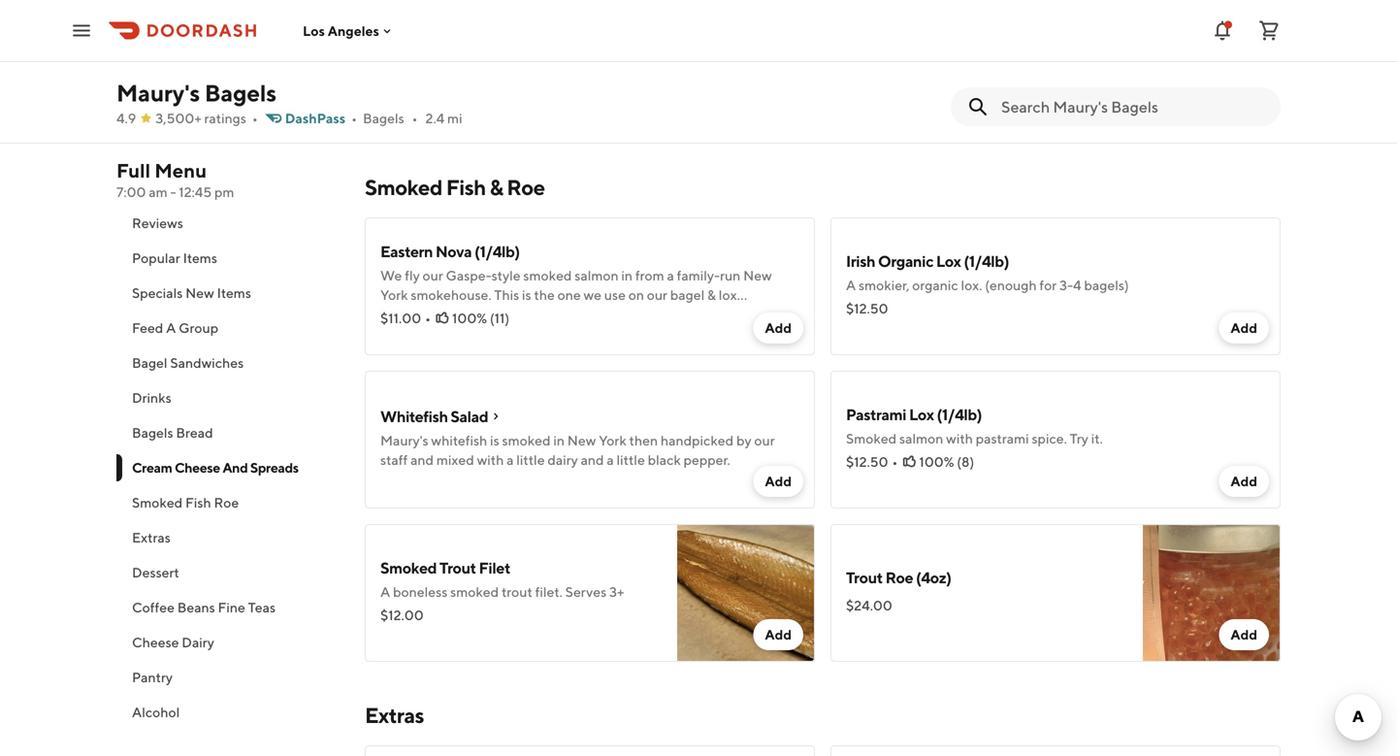 Task type: describe. For each thing, give the bounding box(es) containing it.
sandwiches
[[170, 355, 244, 371]]

0 vertical spatial is
[[522, 287, 531, 303]]

pastrami lox (1/4lb) smoked salmon with pastrami spice. try it.
[[846, 405, 1103, 446]]

trout
[[502, 584, 533, 600]]

nova
[[436, 242, 472, 261]]

in inside eastern nova (1/4lb) we fly our gaspe-style smoked salmon in from a family-run new york smokehouse. this is the one we use on our bagel & lox sandwich. (1/4lb is enough for 3-4 bagel sandwiches)
[[622, 267, 633, 283]]

2 and from the left
[[581, 452, 604, 468]]

feed a group button
[[116, 311, 342, 345]]

teas
[[248, 599, 276, 615]]

maury's whitefish is smoked in new york then handpicked by our staff and mixed with a little dairy and a little black pepper.
[[380, 432, 775, 468]]

1 horizontal spatial our
[[647, 287, 668, 303]]

add button for a smokier, organic lox. (enough for 3-4 bagels)
[[1219, 313, 1269, 344]]

beans
[[177, 599, 215, 615]]

salmon inside eastern nova (1/4lb) we fly our gaspe-style smoked salmon in from a family-run new york smokehouse. this is the one we use on our bagel & lox sandwich. (1/4lb is enough for 3-4 bagel sandwiches)
[[575, 267, 619, 283]]

this
[[494, 287, 519, 303]]

dessert
[[132, 564, 179, 580]]

lox.
[[961, 277, 983, 293]]

salmon inside pastrami lox (1/4lb) smoked salmon with pastrami spice. try it.
[[900, 430, 944, 446]]

4.9
[[116, 110, 136, 126]]

• for bagels
[[412, 110, 418, 126]]

$12.50 •
[[846, 454, 898, 470]]

try
[[1070, 430, 1089, 446]]

from
[[636, 267, 664, 283]]

alcohol
[[132, 704, 180, 720]]

• for $12.50
[[892, 454, 898, 470]]

dessert button
[[116, 555, 342, 590]]

0 horizontal spatial bagel
[[590, 306, 624, 322]]

a inside smoked trout filet a boneless smoked trout filet. serves 3+ $12.00
[[380, 584, 390, 600]]

4 inside irish organic lox (1/4lb) a smokier, organic lox. (enough for 3-4 bagels) $12.50 add
[[1073, 277, 1082, 293]]

smoked trout filet a boneless smoked trout filet. serves 3+ $12.00
[[380, 559, 624, 623]]

menu
[[154, 159, 207, 182]]

(11)
[[490, 310, 510, 326]]

smoked inside eastern nova (1/4lb) we fly our gaspe-style smoked salmon in from a family-run new york smokehouse. this is the one we use on our bagel & lox sandwich. (1/4lb is enough for 3-4 bagel sandwiches)
[[524, 267, 572, 283]]

filet.
[[535, 584, 563, 600]]

Item Search search field
[[1002, 96, 1266, 117]]

100% for nova
[[452, 310, 487, 326]]

it.
[[1092, 430, 1103, 446]]

sandwiches)
[[627, 306, 703, 322]]

am
[[149, 184, 168, 200]]

cheese inside button
[[132, 634, 179, 650]]

lox
[[719, 287, 737, 303]]

1 horizontal spatial trout
[[846, 568, 883, 587]]

$24.00
[[846, 597, 893, 613]]

the
[[534, 287, 555, 303]]

(1/4lb) inside irish organic lox (1/4lb) a smokier, organic lox. (enough for 3-4 bagels) $12.50 add
[[964, 252, 1009, 270]]

• for $11.00
[[425, 310, 431, 326]]

pm
[[214, 184, 234, 200]]

1 vertical spatial is
[[483, 306, 492, 322]]

new inside eastern nova (1/4lb) we fly our gaspe-style smoked salmon in from a family-run new york smokehouse. this is the one we use on our bagel & lox sandwich. (1/4lb is enough for 3-4 bagel sandwiches)
[[743, 267, 772, 283]]

whitefish
[[431, 432, 488, 448]]

by
[[737, 432, 752, 448]]

lox inside pastrami lox (1/4lb) smoked salmon with pastrami spice. try it.
[[909, 405, 934, 424]]

york inside the maury's whitefish is smoked in new york then handpicked by our staff and mixed with a little dairy and a little black pepper.
[[599, 432, 627, 448]]

cream cheese and spreads
[[132, 460, 299, 476]]

cream
[[132, 460, 172, 476]]

100% (11)
[[452, 310, 510, 326]]

add button for smoked salmon with pastrami spice. try it.
[[1219, 466, 1269, 497]]

smoked fish roe button
[[116, 485, 342, 520]]

3- inside irish organic lox (1/4lb) a smokier, organic lox. (enough for 3-4 bagels) $12.50 add
[[1060, 277, 1073, 293]]

(4oz)
[[916, 568, 952, 587]]

open menu image
[[70, 19, 93, 42]]

filet
[[479, 559, 510, 577]]

smokier,
[[859, 277, 910, 293]]

maury's bagels
[[116, 79, 277, 107]]

spice.
[[1032, 430, 1067, 446]]

1 horizontal spatial a
[[607, 452, 614, 468]]

on
[[629, 287, 644, 303]]

100% (8)
[[919, 454, 975, 470]]

pepper.
[[684, 452, 731, 468]]

1 little from the left
[[517, 452, 545, 468]]

$11.00 •
[[380, 310, 431, 326]]

dairy
[[182, 634, 214, 650]]

1 and from the left
[[411, 452, 434, 468]]

fish for &
[[446, 175, 486, 200]]

we
[[380, 267, 402, 283]]

boneless
[[393, 584, 448, 600]]

-
[[170, 184, 176, 200]]

in inside the maury's whitefish is smoked in new york then handpicked by our staff and mixed with a little dairy and a little black pepper.
[[554, 432, 565, 448]]

pastrami
[[976, 430, 1029, 446]]

0 vertical spatial our
[[423, 267, 443, 283]]

bagels bread button
[[116, 415, 342, 450]]

smoked trout filet image
[[677, 524, 815, 662]]

• right the ratings
[[252, 110, 258, 126]]

12:45
[[179, 184, 212, 200]]

dashpass
[[285, 110, 346, 126]]

feed a group
[[132, 320, 218, 336]]

0 vertical spatial roe
[[507, 175, 545, 200]]

notification bell image
[[1211, 19, 1234, 42]]

with inside the maury's whitefish is smoked in new york then handpicked by our staff and mixed with a little dairy and a little black pepper.
[[477, 452, 504, 468]]

smoked fish & roe
[[365, 175, 545, 200]]

trout roe (4oz) image
[[1143, 524, 1281, 662]]

and
[[223, 460, 248, 476]]

feed
[[132, 320, 163, 336]]

bagels • 2.4 mi
[[363, 110, 463, 126]]

one
[[558, 287, 581, 303]]

new inside button
[[186, 285, 214, 301]]

we
[[584, 287, 602, 303]]

smoked inside smoked trout filet a boneless smoked trout filet. serves 3+ $12.00
[[450, 584, 499, 600]]

0 items, open order cart image
[[1258, 19, 1281, 42]]

bagel sandwiches button
[[116, 345, 342, 380]]

serves
[[565, 584, 607, 600]]

a inside irish organic lox (1/4lb) a smokier, organic lox. (enough for 3-4 bagels) $12.50 add
[[846, 277, 856, 293]]

organic
[[913, 277, 959, 293]]

eastern nova (1/4lb) we fly our gaspe-style smoked salmon in from a family-run new york smokehouse. this is the one we use on our bagel & lox sandwich. (1/4lb is enough for 3-4 bagel sandwiches)
[[380, 242, 772, 322]]

style
[[492, 267, 521, 283]]

0 horizontal spatial a
[[507, 452, 514, 468]]

specials new items
[[132, 285, 251, 301]]

bagel sandwiches
[[132, 355, 244, 371]]

$12.50 inside irish organic lox (1/4lb) a smokier, organic lox. (enough for 3-4 bagels) $12.50 add
[[846, 300, 889, 316]]

run
[[720, 267, 741, 283]]

bagels)
[[1084, 277, 1129, 293]]

(1/4lb
[[444, 306, 480, 322]]



Task type: vqa. For each thing, say whether or not it's contained in the screenshot.
$12.50
yes



Task type: locate. For each thing, give the bounding box(es) containing it.
2 horizontal spatial roe
[[886, 568, 913, 587]]

100% for lox
[[919, 454, 954, 470]]

irish
[[846, 252, 876, 270]]

0 vertical spatial new
[[743, 267, 772, 283]]

roe
[[507, 175, 545, 200], [214, 494, 239, 510], [886, 568, 913, 587]]

2 vertical spatial our
[[754, 432, 775, 448]]

3-
[[1060, 277, 1073, 293], [565, 306, 579, 322]]

bagels up cream
[[132, 425, 173, 441]]

1 horizontal spatial bagel
[[670, 287, 705, 303]]

a inside button
[[166, 320, 176, 336]]

& inside eastern nova (1/4lb) we fly our gaspe-style smoked salmon in from a family-run new york smokehouse. this is the one we use on our bagel & lox sandwich. (1/4lb is enough for 3-4 bagel sandwiches)
[[708, 287, 716, 303]]

1 horizontal spatial for
[[1040, 277, 1057, 293]]

pantry button
[[116, 660, 342, 695]]

1 horizontal spatial and
[[581, 452, 604, 468]]

maury's up staff
[[380, 432, 429, 448]]

with up (8)
[[946, 430, 973, 446]]

trout roe (4oz)
[[846, 568, 952, 587]]

maury's inside the maury's whitefish is smoked in new york then handpicked by our staff and mixed with a little dairy and a little black pepper.
[[380, 432, 429, 448]]

2 horizontal spatial our
[[754, 432, 775, 448]]

$12.00
[[380, 607, 424, 623]]

2 horizontal spatial a
[[846, 277, 856, 293]]

our right by at the bottom right
[[754, 432, 775, 448]]

items down popular items 'button'
[[217, 285, 251, 301]]

new inside the maury's whitefish is smoked in new york then handpicked by our staff and mixed with a little dairy and a little black pepper.
[[568, 432, 596, 448]]

0 horizontal spatial york
[[380, 287, 408, 303]]

our inside the maury's whitefish is smoked in new york then handpicked by our staff and mixed with a little dairy and a little black pepper.
[[754, 432, 775, 448]]

add
[[765, 320, 792, 336], [1231, 320, 1258, 336], [765, 473, 792, 489], [1231, 473, 1258, 489], [765, 626, 792, 642], [1231, 626, 1258, 642]]

bagels
[[205, 79, 277, 107], [363, 110, 404, 126], [132, 425, 173, 441]]

smoked up the
[[524, 267, 572, 283]]

0 vertical spatial salmon
[[575, 267, 619, 283]]

smoked for smoked trout filet a boneless smoked trout filet. serves 3+ $12.00
[[380, 559, 437, 577]]

for down the
[[545, 306, 562, 322]]

0 horizontal spatial a
[[166, 320, 176, 336]]

0 vertical spatial a
[[846, 277, 856, 293]]

0 vertical spatial bagels
[[205, 79, 277, 107]]

lox up organic
[[936, 252, 961, 270]]

2 vertical spatial new
[[568, 432, 596, 448]]

0 horizontal spatial maury's
[[116, 79, 200, 107]]

0 horizontal spatial 100%
[[452, 310, 487, 326]]

our
[[423, 267, 443, 283], [647, 287, 668, 303], [754, 432, 775, 448]]

0 vertical spatial &
[[490, 175, 503, 200]]

add button for we fly our gaspe-style smoked salmon in from a family-run new york smokehouse. this is the one we use on our bagel & lox sandwich. (1/4lb is enough for 3-4 bagel sandwiches)
[[754, 313, 804, 344]]

organic
[[878, 252, 934, 270]]

2 vertical spatial bagels
[[132, 425, 173, 441]]

black
[[648, 452, 681, 468]]

trout inside smoked trout filet a boneless smoked trout filet. serves 3+ $12.00
[[440, 559, 476, 577]]

0 horizontal spatial roe
[[214, 494, 239, 510]]

0 vertical spatial cheese
[[175, 460, 220, 476]]

a right dairy
[[607, 452, 614, 468]]

smoked for smoked fish & roe
[[365, 175, 442, 200]]

and right dairy
[[581, 452, 604, 468]]

items
[[183, 250, 217, 266], [217, 285, 251, 301]]

cheese down coffee
[[132, 634, 179, 650]]

for right (enough
[[1040, 277, 1057, 293]]

full menu 7:00 am - 12:45 pm
[[116, 159, 234, 200]]

1 horizontal spatial roe
[[507, 175, 545, 200]]

1 horizontal spatial &
[[708, 287, 716, 303]]

our right the fly
[[423, 267, 443, 283]]

(enough
[[985, 277, 1037, 293]]

popular items
[[132, 250, 217, 266]]

reviews
[[132, 215, 183, 231]]

0 horizontal spatial trout
[[440, 559, 476, 577]]

0 horizontal spatial lox
[[909, 405, 934, 424]]

smokehouse.
[[411, 287, 492, 303]]

dairy
[[548, 452, 578, 468]]

0 vertical spatial $12.50
[[846, 300, 889, 316]]

0 vertical spatial 100%
[[452, 310, 487, 326]]

roe inside button
[[214, 494, 239, 510]]

0 vertical spatial smoked
[[524, 267, 572, 283]]

$12.50 down pastrami
[[846, 454, 889, 470]]

(1/4lb) up style
[[475, 242, 520, 261]]

a inside eastern nova (1/4lb) we fly our gaspe-style smoked salmon in from a family-run new york smokehouse. this is the one we use on our bagel & lox sandwich. (1/4lb is enough for 3-4 bagel sandwiches)
[[667, 267, 674, 283]]

smoked up dairy
[[502, 432, 551, 448]]

(1/4lb) inside pastrami lox (1/4lb) smoked salmon with pastrami spice. try it.
[[937, 405, 982, 424]]

0 vertical spatial extras
[[132, 529, 171, 545]]

• left 2.4
[[412, 110, 418, 126]]

2 vertical spatial is
[[490, 432, 500, 448]]

0 vertical spatial items
[[183, 250, 217, 266]]

1 $12.50 from the top
[[846, 300, 889, 316]]

1 vertical spatial lox
[[909, 405, 934, 424]]

smoked inside button
[[132, 494, 183, 510]]

(1/4lb) for eastern nova (1/4lb)
[[475, 242, 520, 261]]

4 inside eastern nova (1/4lb) we fly our gaspe-style smoked salmon in from a family-run new york smokehouse. this is the one we use on our bagel & lox sandwich. (1/4lb is enough for 3-4 bagel sandwiches)
[[579, 306, 587, 322]]

add button
[[754, 313, 804, 344], [1219, 313, 1269, 344], [754, 466, 804, 497], [1219, 466, 1269, 497], [754, 619, 804, 650], [1219, 619, 1269, 650]]

york
[[380, 287, 408, 303], [599, 432, 627, 448]]

bagel
[[132, 355, 167, 371]]

2 horizontal spatial bagels
[[363, 110, 404, 126]]

dashpass •
[[285, 110, 357, 126]]

3+
[[609, 584, 624, 600]]

new right run
[[743, 267, 772, 283]]

in
[[622, 267, 633, 283], [554, 432, 565, 448]]

cheese
[[175, 460, 220, 476], [132, 634, 179, 650]]

smoked up boneless
[[380, 559, 437, 577]]

(8)
[[957, 454, 975, 470]]

in up on at the top left
[[622, 267, 633, 283]]

smoked down cream
[[132, 494, 183, 510]]

a right feed
[[166, 320, 176, 336]]

cheese down bread
[[175, 460, 220, 476]]

is
[[522, 287, 531, 303], [483, 306, 492, 322], [490, 432, 500, 448]]

mi
[[447, 110, 463, 126]]

(1/4lb) for pastrami lox (1/4lb)
[[937, 405, 982, 424]]

0 vertical spatial 3-
[[1060, 277, 1073, 293]]

drinks
[[132, 390, 171, 406]]

new up group
[[186, 285, 214, 301]]

• right "dashpass" on the top left of the page
[[351, 110, 357, 126]]

1 horizontal spatial little
[[617, 452, 645, 468]]

1 horizontal spatial salmon
[[900, 430, 944, 446]]

lox right pastrami
[[909, 405, 934, 424]]

1 vertical spatial with
[[477, 452, 504, 468]]

bagels inside bagels bread button
[[132, 425, 173, 441]]

1 vertical spatial our
[[647, 287, 668, 303]]

roe up extras button at the bottom left of the page
[[214, 494, 239, 510]]

0 horizontal spatial &
[[490, 175, 503, 200]]

sandwich.
[[380, 306, 442, 322]]

salmon up 100% (8)
[[900, 430, 944, 446]]

popular items button
[[116, 241, 342, 276]]

then
[[629, 432, 658, 448]]

irish organic lox (1/4lb) a smokier, organic lox. (enough for 3-4 bagels) $12.50 add
[[846, 252, 1258, 336]]

1 vertical spatial &
[[708, 287, 716, 303]]

100%
[[452, 310, 487, 326], [919, 454, 954, 470]]

bagels up the ratings
[[205, 79, 277, 107]]

1 vertical spatial items
[[217, 285, 251, 301]]

little down then
[[617, 452, 645, 468]]

smoked inside the maury's whitefish is smoked in new york then handpicked by our staff and mixed with a little dairy and a little black pepper.
[[502, 432, 551, 448]]

1 horizontal spatial 3-
[[1060, 277, 1073, 293]]

is inside the maury's whitefish is smoked in new york then handpicked by our staff and mixed with a little dairy and a little black pepper.
[[490, 432, 500, 448]]

roe up style
[[507, 175, 545, 200]]

1 horizontal spatial 100%
[[919, 454, 954, 470]]

maury's for maury's bagels
[[116, 79, 200, 107]]

0 vertical spatial 4
[[1073, 277, 1082, 293]]

1 horizontal spatial lox
[[936, 252, 961, 270]]

3- down one at the left top of page
[[565, 306, 579, 322]]

fish
[[446, 175, 486, 200], [185, 494, 211, 510]]

maury's for maury's whitefish is smoked in new york then handpicked by our staff and mixed with a little dairy and a little black pepper.
[[380, 432, 429, 448]]

1 horizontal spatial with
[[946, 430, 973, 446]]

1 vertical spatial smoked
[[502, 432, 551, 448]]

3,500+ ratings •
[[156, 110, 258, 126]]

$12.50 down smokier,
[[846, 300, 889, 316]]

cheese dairy
[[132, 634, 214, 650]]

a left dairy
[[507, 452, 514, 468]]

3- inside eastern nova (1/4lb) we fly our gaspe-style smoked salmon in from a family-run new york smokehouse. this is the one we use on our bagel & lox sandwich. (1/4lb is enough for 3-4 bagel sandwiches)
[[565, 306, 579, 322]]

• down pastrami
[[892, 454, 898, 470]]

bagels for bagels bread
[[132, 425, 173, 441]]

100% left (8)
[[919, 454, 954, 470]]

0 horizontal spatial fish
[[185, 494, 211, 510]]

reviews button
[[116, 206, 342, 241]]

handpicked
[[661, 432, 734, 448]]

fine
[[218, 599, 245, 615]]

in up dairy
[[554, 432, 565, 448]]

0 vertical spatial fish
[[446, 175, 486, 200]]

salmon up we
[[575, 267, 619, 283]]

smoked inside smoked trout filet a boneless smoked trout filet. serves 3+ $12.00
[[380, 559, 437, 577]]

1 vertical spatial salmon
[[900, 430, 944, 446]]

smoked for smoked fish roe
[[132, 494, 183, 510]]

0 horizontal spatial 3-
[[565, 306, 579, 322]]

0 vertical spatial bagel
[[670, 287, 705, 303]]

new up dairy
[[568, 432, 596, 448]]

alcohol button
[[116, 695, 342, 730]]

& left 'lox'
[[708, 287, 716, 303]]

add button for maury's whitefish is smoked in new york then handpicked by our staff and mixed with a little dairy and a little black pepper.
[[754, 466, 804, 497]]

4 down we
[[579, 306, 587, 322]]

fish for roe
[[185, 494, 211, 510]]

fish up nova
[[446, 175, 486, 200]]

3- left bagels)
[[1060, 277, 1073, 293]]

smoked down "filet"
[[450, 584, 499, 600]]

york inside eastern nova (1/4lb) we fly our gaspe-style smoked salmon in from a family-run new york smokehouse. this is the one we use on our bagel & lox sandwich. (1/4lb is enough for 3-4 bagel sandwiches)
[[380, 287, 408, 303]]

full
[[116, 159, 151, 182]]

for inside eastern nova (1/4lb) we fly our gaspe-style smoked salmon in from a family-run new york smokehouse. this is the one we use on our bagel & lox sandwich. (1/4lb is enough for 3-4 bagel sandwiches)
[[545, 306, 562, 322]]

2 $12.50 from the top
[[846, 454, 889, 470]]

is right 'whitefish'
[[490, 432, 500, 448]]

0 horizontal spatial salmon
[[575, 267, 619, 283]]

bagel down family-
[[670, 287, 705, 303]]

0 horizontal spatial 4
[[579, 306, 587, 322]]

2 vertical spatial smoked
[[450, 584, 499, 600]]

york down we
[[380, 287, 408, 303]]

maury's
[[116, 79, 200, 107], [380, 432, 429, 448]]

1 horizontal spatial extras
[[365, 703, 424, 728]]

pastrami
[[846, 405, 907, 424]]

coffee
[[132, 599, 175, 615]]

0 horizontal spatial in
[[554, 432, 565, 448]]

is right "(1/4lb"
[[483, 306, 492, 322]]

1 vertical spatial in
[[554, 432, 565, 448]]

0 vertical spatial for
[[1040, 277, 1057, 293]]

with
[[946, 430, 973, 446], [477, 452, 504, 468]]

1 vertical spatial bagels
[[363, 110, 404, 126]]

0 vertical spatial york
[[380, 287, 408, 303]]

2.4
[[426, 110, 445, 126]]

& up style
[[490, 175, 503, 200]]

smoked up "eastern"
[[365, 175, 442, 200]]

bagels for bagels • 2.4 mi
[[363, 110, 404, 126]]

whitefish
[[380, 407, 448, 426]]

(1/4lb) inside eastern nova (1/4lb) we fly our gaspe-style smoked salmon in from a family-run new york smokehouse. this is the one we use on our bagel & lox sandwich. (1/4lb is enough for 3-4 bagel sandwiches)
[[475, 242, 520, 261]]

maury's up 3,500+
[[116, 79, 200, 107]]

0 horizontal spatial with
[[477, 452, 504, 468]]

salad
[[451, 407, 488, 426]]

0 horizontal spatial new
[[186, 285, 214, 301]]

york left then
[[599, 432, 627, 448]]

coffee beans fine teas
[[132, 599, 276, 615]]

with right mixed
[[477, 452, 504, 468]]

a down irish
[[846, 277, 856, 293]]

smoked up the $12.50 • at bottom
[[846, 430, 897, 446]]

our down "from" at the top left of the page
[[647, 287, 668, 303]]

fish inside button
[[185, 494, 211, 510]]

1 horizontal spatial fish
[[446, 175, 486, 200]]

1 vertical spatial a
[[166, 320, 176, 336]]

smoked inside pastrami lox (1/4lb) smoked salmon with pastrami spice. try it.
[[846, 430, 897, 446]]

0 horizontal spatial our
[[423, 267, 443, 283]]

items up specials new items at the left of the page
[[183, 250, 217, 266]]

(1/4lb) up the lox.
[[964, 252, 1009, 270]]

smoked fish roe
[[132, 494, 239, 510]]

1 horizontal spatial bagels
[[205, 79, 277, 107]]

&
[[490, 175, 503, 200], [708, 287, 716, 303]]

1 horizontal spatial maury's
[[380, 432, 429, 448]]

1 vertical spatial maury's
[[380, 432, 429, 448]]

spreads
[[250, 460, 299, 476]]

bagel down use
[[590, 306, 624, 322]]

fish down cream cheese and spreads
[[185, 494, 211, 510]]

for inside irish organic lox (1/4lb) a smokier, organic lox. (enough for 3-4 bagels) $12.50 add
[[1040, 277, 1057, 293]]

trout left "filet"
[[440, 559, 476, 577]]

fly
[[405, 267, 420, 283]]

trout
[[440, 559, 476, 577], [846, 568, 883, 587]]

items inside 'button'
[[183, 250, 217, 266]]

little left dairy
[[517, 452, 545, 468]]

• right $11.00
[[425, 310, 431, 326]]

1 vertical spatial 100%
[[919, 454, 954, 470]]

extras inside extras button
[[132, 529, 171, 545]]

0 horizontal spatial extras
[[132, 529, 171, 545]]

new
[[743, 267, 772, 283], [186, 285, 214, 301], [568, 432, 596, 448]]

1 vertical spatial york
[[599, 432, 627, 448]]

0 vertical spatial maury's
[[116, 79, 200, 107]]

use
[[604, 287, 626, 303]]

staff
[[380, 452, 408, 468]]

0 vertical spatial in
[[622, 267, 633, 283]]

add inside irish organic lox (1/4lb) a smokier, organic lox. (enough for 3-4 bagels) $12.50 add
[[1231, 320, 1258, 336]]

0 horizontal spatial for
[[545, 306, 562, 322]]

salmon
[[575, 267, 619, 283], [900, 430, 944, 446]]

little
[[517, 452, 545, 468], [617, 452, 645, 468]]

1 vertical spatial new
[[186, 285, 214, 301]]

with inside pastrami lox (1/4lb) smoked salmon with pastrami spice. try it.
[[946, 430, 973, 446]]

1 horizontal spatial new
[[568, 432, 596, 448]]

gaspe-
[[446, 267, 492, 283]]

items inside button
[[217, 285, 251, 301]]

100% down smokehouse.
[[452, 310, 487, 326]]

2 vertical spatial roe
[[886, 568, 913, 587]]

lox inside irish organic lox (1/4lb) a smokier, organic lox. (enough for 3-4 bagels) $12.50 add
[[936, 252, 961, 270]]

popular
[[132, 250, 180, 266]]

a up $12.00
[[380, 584, 390, 600]]

•
[[252, 110, 258, 126], [351, 110, 357, 126], [412, 110, 418, 126], [425, 310, 431, 326], [892, 454, 898, 470]]

1 vertical spatial 4
[[579, 306, 587, 322]]

1 vertical spatial bagel
[[590, 306, 624, 322]]

specials new items button
[[116, 276, 342, 311]]

1 vertical spatial roe
[[214, 494, 239, 510]]

1 vertical spatial 3-
[[565, 306, 579, 322]]

roe left (4oz)
[[886, 568, 913, 587]]

1 vertical spatial cheese
[[132, 634, 179, 650]]

0 horizontal spatial and
[[411, 452, 434, 468]]

1 vertical spatial $12.50
[[846, 454, 889, 470]]

coffee beans fine teas button
[[116, 590, 342, 625]]

0 horizontal spatial bagels
[[132, 425, 173, 441]]

and right staff
[[411, 452, 434, 468]]

• for dashpass
[[351, 110, 357, 126]]

bagels left 2.4
[[363, 110, 404, 126]]

1 vertical spatial for
[[545, 306, 562, 322]]

1 horizontal spatial in
[[622, 267, 633, 283]]

(1/4lb) up (8)
[[937, 405, 982, 424]]

2 vertical spatial a
[[380, 584, 390, 600]]

3,500+
[[156, 110, 202, 126]]

0 vertical spatial with
[[946, 430, 973, 446]]

1 horizontal spatial 4
[[1073, 277, 1082, 293]]

mixed
[[437, 452, 474, 468]]

trout up '$24.00'
[[846, 568, 883, 587]]

los
[[303, 23, 325, 39]]

a right "from" at the top left of the page
[[667, 267, 674, 283]]

1 vertical spatial fish
[[185, 494, 211, 510]]

is left the
[[522, 287, 531, 303]]

drinks button
[[116, 380, 342, 415]]

1 vertical spatial extras
[[365, 703, 424, 728]]

group
[[179, 320, 218, 336]]

2 little from the left
[[617, 452, 645, 468]]

4 left bagels)
[[1073, 277, 1082, 293]]



